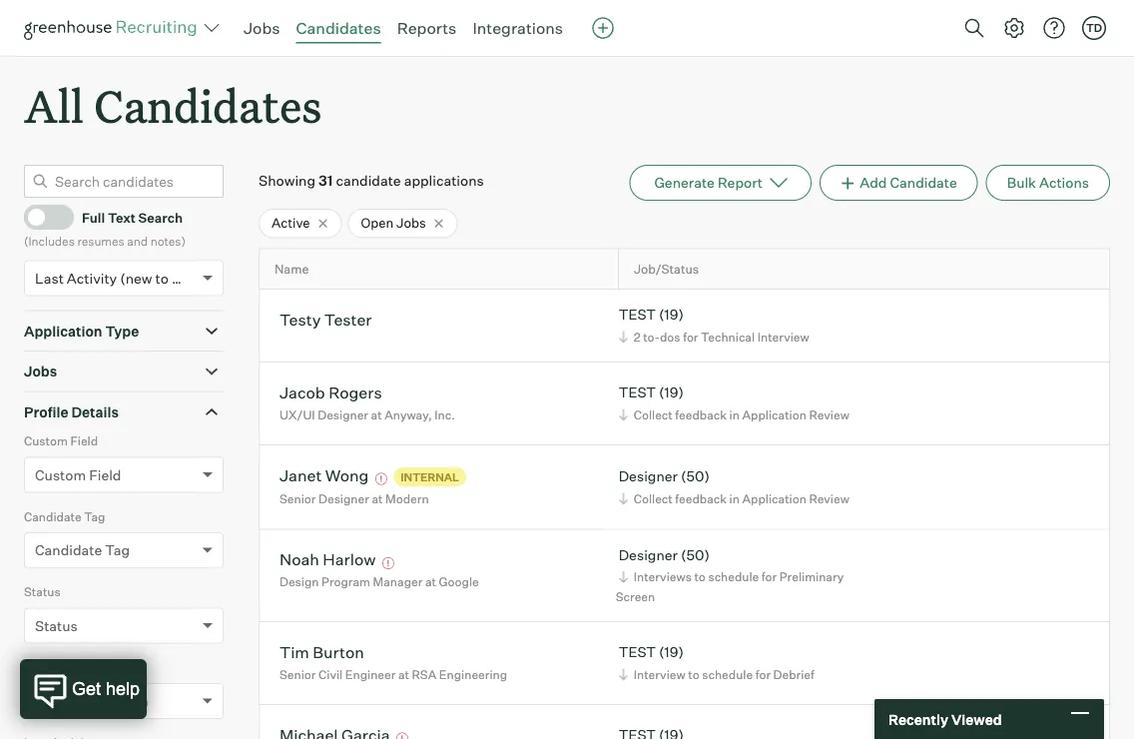 Task type: describe. For each thing, give the bounding box(es) containing it.
wong
[[325, 465, 369, 485]]

1 vertical spatial status
[[35, 617, 78, 634]]

manager
[[373, 574, 423, 589]]

collect feedback in application review link for (19)
[[616, 405, 855, 424]]

tim burton senior civil engineer at rsa engineering
[[280, 642, 507, 682]]

0 vertical spatial application
[[24, 322, 102, 340]]

configure image
[[1003, 16, 1027, 40]]

add candidate link
[[820, 165, 979, 201]]

2 vertical spatial candidate
[[35, 542, 102, 559]]

harlow
[[323, 549, 376, 569]]

resumes
[[77, 233, 124, 248]]

2
[[634, 329, 641, 344]]

details
[[71, 403, 119, 421]]

integrations link
[[473, 18, 563, 38]]

test (19) collect feedback in application review
[[619, 384, 850, 422]]

full
[[82, 209, 105, 225]]

1 vertical spatial custom
[[35, 466, 86, 484]]

at down janet wong has been in application review for more than 5 days image
[[372, 492, 383, 507]]

test for tim burton
[[619, 643, 656, 661]]

to for interviews
[[695, 569, 706, 584]]

31
[[319, 172, 333, 189]]

preliminary
[[780, 569, 844, 584]]

0 vertical spatial rejection reason
[[24, 660, 121, 675]]

technical
[[701, 329, 755, 344]]

recently
[[889, 710, 949, 728]]

actions
[[1040, 174, 1090, 191]]

add
[[860, 174, 887, 191]]

senior designer at modern
[[280, 492, 429, 507]]

(19) for tim burton
[[659, 643, 684, 661]]

jacob
[[280, 382, 325, 402]]

(50) for wong
[[681, 467, 710, 485]]

(includes
[[24, 233, 75, 248]]

0 vertical spatial jobs
[[244, 18, 280, 38]]

open
[[361, 215, 394, 231]]

text
[[108, 209, 136, 225]]

interviews to schedule for preliminary screen link
[[616, 567, 844, 606]]

janet wong has been in application review for more than 5 days image
[[372, 473, 390, 485]]

custom field element
[[24, 432, 224, 507]]

1 vertical spatial tag
[[105, 542, 130, 559]]

candidate tag element
[[24, 507, 224, 582]]

last activity (new to old)
[[35, 269, 198, 287]]

feedback for (19)
[[676, 407, 727, 422]]

inc.
[[435, 407, 455, 422]]

anyway,
[[385, 407, 432, 422]]

noah harlow
[[280, 549, 376, 569]]

for for test (19) interview to schedule for debrief
[[756, 667, 771, 682]]

designer inside designer (50) collect feedback in application review
[[619, 467, 678, 485]]

integrations
[[473, 18, 563, 38]]

collect feedback in application review link for (50)
[[616, 489, 855, 508]]

test (19) 2 to-dos for technical interview
[[619, 306, 810, 344]]

2 horizontal spatial jobs
[[397, 215, 426, 231]]

design
[[280, 574, 319, 589]]

internal
[[401, 470, 459, 484]]

candidates link
[[296, 18, 381, 38]]

test (19) interview to schedule for debrief
[[619, 643, 815, 682]]

1 vertical spatial custom field
[[35, 466, 121, 484]]

old)
[[172, 269, 198, 287]]

testy tester
[[280, 309, 372, 329]]

profile
[[24, 403, 68, 421]]

reports
[[397, 18, 457, 38]]

program
[[322, 574, 371, 589]]

td
[[1087, 21, 1103, 34]]

janet wong
[[280, 465, 369, 485]]

candidate
[[336, 172, 401, 189]]

a follow-up was set for sep 22, 2023 for noah harlow image
[[379, 557, 397, 569]]

1 vertical spatial field
[[89, 466, 121, 484]]

civil
[[319, 667, 343, 682]]

2 to-dos for technical interview link
[[616, 327, 815, 346]]

interviews
[[634, 569, 692, 584]]

checkmark image
[[33, 209, 48, 223]]

viewed
[[952, 710, 1002, 728]]

jacob rogers ux/ui designer at anyway, inc.
[[280, 382, 455, 422]]

0 vertical spatial candidate tag
[[24, 509, 105, 524]]

review for (19)
[[809, 407, 850, 422]]

open jobs
[[361, 215, 426, 231]]

(50) for harlow
[[681, 546, 710, 563]]

reports link
[[397, 18, 457, 38]]

burton
[[313, 642, 364, 662]]

profile details
[[24, 403, 119, 421]]

review for (50)
[[809, 491, 850, 506]]

search
[[138, 209, 183, 225]]

1 vertical spatial reason
[[100, 692, 149, 710]]

type
[[105, 322, 139, 340]]

all candidates
[[24, 76, 322, 135]]

(new
[[120, 269, 152, 287]]

tim
[[280, 642, 309, 662]]

rsa
[[412, 667, 437, 682]]

report
[[718, 174, 763, 191]]

engineer
[[345, 667, 396, 682]]

name
[[275, 261, 309, 277]]

designer (50) interviews to schedule for preliminary screen
[[616, 546, 844, 604]]

senior inside tim burton senior civil engineer at rsa engineering
[[280, 667, 316, 682]]

test inside the test (19) 2 to-dos for technical interview
[[619, 306, 656, 323]]

ux/ui
[[280, 407, 315, 422]]

rogers
[[329, 382, 382, 402]]

job/status
[[634, 261, 699, 277]]

to-
[[643, 329, 660, 344]]

showing
[[259, 172, 316, 189]]

0 vertical spatial field
[[70, 434, 98, 449]]

bulk actions link
[[987, 165, 1111, 201]]



Task type: vqa. For each thing, say whether or not it's contained in the screenshot.


Task type: locate. For each thing, give the bounding box(es) containing it.
1 horizontal spatial jobs
[[244, 18, 280, 38]]

1 vertical spatial rejection
[[35, 692, 97, 710]]

application for designer (50)
[[743, 491, 807, 506]]

1 vertical spatial candidates
[[94, 76, 322, 135]]

collect inside designer (50) collect feedback in application review
[[634, 491, 673, 506]]

in for (50)
[[730, 491, 740, 506]]

0 vertical spatial rejection
[[24, 660, 77, 675]]

jobs left candidates link
[[244, 18, 280, 38]]

tag
[[84, 509, 105, 524], [105, 542, 130, 559]]

3 (19) from the top
[[659, 643, 684, 661]]

1 vertical spatial feedback
[[676, 491, 727, 506]]

0 vertical spatial custom field
[[24, 434, 98, 449]]

notes)
[[150, 233, 186, 248]]

0 vertical spatial for
[[683, 329, 699, 344]]

all
[[24, 76, 84, 135]]

rejection reason element
[[24, 658, 224, 733]]

test up 2
[[619, 306, 656, 323]]

0 vertical spatial (19)
[[659, 306, 684, 323]]

modern
[[386, 492, 429, 507]]

jobs link
[[244, 18, 280, 38]]

td button
[[1083, 16, 1107, 40]]

senior down janet at the bottom of the page
[[280, 492, 316, 507]]

0 vertical spatial (50)
[[681, 467, 710, 485]]

at left google
[[425, 574, 436, 589]]

field
[[70, 434, 98, 449], [89, 466, 121, 484]]

(50) inside designer (50) interviews to schedule for preliminary screen
[[681, 546, 710, 563]]

2 collect from the top
[[634, 491, 673, 506]]

designer (50) collect feedback in application review
[[619, 467, 850, 506]]

candidate right add
[[890, 174, 958, 191]]

at inside tim burton senior civil engineer at rsa engineering
[[398, 667, 409, 682]]

for inside designer (50) interviews to schedule for preliminary screen
[[762, 569, 777, 584]]

to inside designer (50) interviews to schedule for preliminary screen
[[695, 569, 706, 584]]

test down screen
[[619, 643, 656, 661]]

search image
[[963, 16, 987, 40]]

0 vertical spatial senior
[[280, 492, 316, 507]]

test for jacob rogers
[[619, 384, 656, 401]]

generate
[[655, 174, 715, 191]]

in inside test (19) collect feedback in application review
[[730, 407, 740, 422]]

active
[[272, 215, 310, 231]]

1 vertical spatial senior
[[280, 667, 316, 682]]

1 senior from the top
[[280, 492, 316, 507]]

custom field
[[24, 434, 98, 449], [35, 466, 121, 484]]

for inside the test (19) 2 to-dos for technical interview
[[683, 329, 699, 344]]

schedule for (19)
[[702, 667, 753, 682]]

applications
[[404, 172, 484, 189]]

1 review from the top
[[809, 407, 850, 422]]

custom down profile details
[[35, 466, 86, 484]]

schedule inside designer (50) interviews to schedule for preliminary screen
[[709, 569, 759, 584]]

0 horizontal spatial jobs
[[24, 363, 57, 380]]

1 vertical spatial to
[[695, 569, 706, 584]]

(19) inside test (19) interview to schedule for debrief
[[659, 643, 684, 661]]

feedback inside test (19) collect feedback in application review
[[676, 407, 727, 422]]

for right dos
[[683, 329, 699, 344]]

1 vertical spatial for
[[762, 569, 777, 584]]

feedback up designer (50) collect feedback in application review
[[676, 407, 727, 422]]

(50) inside designer (50) collect feedback in application review
[[681, 467, 710, 485]]

feedback up designer (50) interviews to schedule for preliminary screen
[[676, 491, 727, 506]]

generate report button
[[630, 165, 812, 201]]

interview down screen
[[634, 667, 686, 682]]

3 test from the top
[[619, 643, 656, 661]]

janet wong link
[[280, 465, 369, 488]]

at inside jacob rogers ux/ui designer at anyway, inc.
[[371, 407, 382, 422]]

for inside test (19) interview to schedule for debrief
[[756, 667, 771, 682]]

jobs right open
[[397, 215, 426, 231]]

Search candidates field
[[24, 165, 224, 198]]

collect for test
[[634, 407, 673, 422]]

add candidate
[[860, 174, 958, 191]]

2 in from the top
[[730, 491, 740, 506]]

dos
[[660, 329, 681, 344]]

(19) for jacob rogers
[[659, 384, 684, 401]]

(19) down dos
[[659, 384, 684, 401]]

2 (19) from the top
[[659, 384, 684, 401]]

status
[[24, 584, 61, 599], [35, 617, 78, 634]]

0 vertical spatial candidate
[[890, 174, 958, 191]]

candidate down custom field element on the left of page
[[24, 509, 82, 524]]

1 vertical spatial (50)
[[681, 546, 710, 563]]

application for test (19)
[[743, 407, 807, 422]]

0 vertical spatial collect
[[634, 407, 673, 422]]

and
[[127, 233, 148, 248]]

last
[[35, 269, 64, 287]]

collect feedback in application review link up designer (50) interviews to schedule for preliminary screen
[[616, 489, 855, 508]]

at left rsa
[[398, 667, 409, 682]]

test inside test (19) interview to schedule for debrief
[[619, 643, 656, 661]]

application inside test (19) collect feedback in application review
[[743, 407, 807, 422]]

candidate reports are now available! apply filters and select "view in app" element
[[630, 165, 812, 201]]

0 horizontal spatial interview
[[634, 667, 686, 682]]

0 vertical spatial candidates
[[296, 18, 381, 38]]

senior
[[280, 492, 316, 507], [280, 667, 316, 682]]

to for interview
[[688, 667, 700, 682]]

recently viewed
[[889, 710, 1002, 728]]

1 vertical spatial candidate
[[24, 509, 82, 524]]

in inside designer (50) collect feedback in application review
[[730, 491, 740, 506]]

(50) up interviews
[[681, 546, 710, 563]]

1 vertical spatial review
[[809, 491, 850, 506]]

2 vertical spatial to
[[688, 667, 700, 682]]

2 (50) from the top
[[681, 546, 710, 563]]

2 review from the top
[[809, 491, 850, 506]]

collect feedback in application review link
[[616, 405, 855, 424], [616, 489, 855, 508]]

screen
[[616, 589, 655, 604]]

collect feedback in application review link up designer (50) collect feedback in application review
[[616, 405, 855, 424]]

jacob rogers link
[[280, 382, 382, 405]]

test inside test (19) collect feedback in application review
[[619, 384, 656, 401]]

rejection reason
[[24, 660, 121, 675], [35, 692, 149, 710]]

designer inside jacob rogers ux/ui designer at anyway, inc.
[[318, 407, 369, 422]]

designer
[[318, 407, 369, 422], [619, 467, 678, 485], [319, 492, 369, 507], [619, 546, 678, 563]]

schedule right interviews
[[709, 569, 759, 584]]

full text search (includes resumes and notes)
[[24, 209, 186, 248]]

interview to schedule for debrief link
[[616, 665, 820, 684]]

in up designer (50) collect feedback in application review
[[730, 407, 740, 422]]

status down candidate tag element
[[24, 584, 61, 599]]

application up preliminary
[[743, 491, 807, 506]]

activity
[[67, 269, 117, 287]]

schedule left debrief
[[702, 667, 753, 682]]

2 vertical spatial application
[[743, 491, 807, 506]]

1 in from the top
[[730, 407, 740, 422]]

testy
[[280, 309, 321, 329]]

1 vertical spatial in
[[730, 491, 740, 506]]

collect for designer
[[634, 491, 673, 506]]

0 vertical spatial tag
[[84, 509, 105, 524]]

application inside designer (50) collect feedback in application review
[[743, 491, 807, 506]]

1 vertical spatial rejection reason
[[35, 692, 149, 710]]

generate report
[[655, 174, 763, 191]]

bulk actions
[[1007, 174, 1090, 191]]

2 vertical spatial for
[[756, 667, 771, 682]]

1 feedback from the top
[[676, 407, 727, 422]]

collect down the to-
[[634, 407, 673, 422]]

1 vertical spatial test
[[619, 384, 656, 401]]

1 vertical spatial collect feedback in application review link
[[616, 489, 855, 508]]

0 vertical spatial to
[[155, 269, 169, 287]]

2 feedback from the top
[[676, 491, 727, 506]]

tim burton link
[[280, 642, 364, 665]]

(19) up dos
[[659, 306, 684, 323]]

status element
[[24, 582, 224, 658]]

for left debrief
[[756, 667, 771, 682]]

testy tester link
[[280, 309, 372, 332]]

custom down profile
[[24, 434, 68, 449]]

interview inside test (19) interview to schedule for debrief
[[634, 667, 686, 682]]

1 vertical spatial jobs
[[397, 215, 426, 231]]

1 vertical spatial interview
[[634, 667, 686, 682]]

(50) down test (19) collect feedback in application review
[[681, 467, 710, 485]]

status up rejection reason element
[[35, 617, 78, 634]]

feedback inside designer (50) collect feedback in application review
[[676, 491, 727, 506]]

2 collect feedback in application review link from the top
[[616, 489, 855, 508]]

engineering
[[439, 667, 507, 682]]

review inside designer (50) collect feedback in application review
[[809, 491, 850, 506]]

1 horizontal spatial interview
[[758, 329, 810, 344]]

(19) up interview to schedule for debrief link
[[659, 643, 684, 661]]

application type
[[24, 322, 139, 340]]

candidates
[[296, 18, 381, 38], [94, 76, 322, 135]]

greenhouse recruiting image
[[24, 16, 204, 40]]

candidates down jobs link
[[94, 76, 322, 135]]

tag down custom field element on the left of page
[[84, 509, 105, 524]]

test down 2
[[619, 384, 656, 401]]

rejection
[[24, 660, 77, 675], [35, 692, 97, 710]]

1 vertical spatial collect
[[634, 491, 673, 506]]

jobs up profile
[[24, 363, 57, 380]]

application down last
[[24, 322, 102, 340]]

0 vertical spatial review
[[809, 407, 850, 422]]

0 vertical spatial schedule
[[709, 569, 759, 584]]

janet
[[280, 465, 322, 485]]

(50)
[[681, 467, 710, 485], [681, 546, 710, 563]]

showing 31 candidate applications
[[259, 172, 484, 189]]

candidate up status element
[[35, 542, 102, 559]]

for for designer (50) interviews to schedule for preliminary screen
[[762, 569, 777, 584]]

2 test from the top
[[619, 384, 656, 401]]

collect inside test (19) collect feedback in application review
[[634, 407, 673, 422]]

to
[[155, 269, 169, 287], [695, 569, 706, 584], [688, 667, 700, 682]]

to inside test (19) interview to schedule for debrief
[[688, 667, 700, 682]]

for for test (19) 2 to-dos for technical interview
[[683, 329, 699, 344]]

tag up status element
[[105, 542, 130, 559]]

0 vertical spatial feedback
[[676, 407, 727, 422]]

1 vertical spatial schedule
[[702, 667, 753, 682]]

0 vertical spatial custom
[[24, 434, 68, 449]]

application up designer (50) collect feedback in application review
[[743, 407, 807, 422]]

collect
[[634, 407, 673, 422], [634, 491, 673, 506]]

noah harlow link
[[280, 549, 376, 572]]

to left old)
[[155, 269, 169, 287]]

google
[[439, 574, 479, 589]]

to down interviews to schedule for preliminary screen link
[[688, 667, 700, 682]]

0 vertical spatial status
[[24, 584, 61, 599]]

schedule for (50)
[[709, 569, 759, 584]]

1 vertical spatial application
[[743, 407, 807, 422]]

1 collect feedback in application review link from the top
[[616, 405, 855, 424]]

bulk
[[1007, 174, 1037, 191]]

interview right "technical"
[[758, 329, 810, 344]]

2 vertical spatial (19)
[[659, 643, 684, 661]]

candidate tag
[[24, 509, 105, 524], [35, 542, 130, 559]]

collect up interviews
[[634, 491, 673, 506]]

debrief
[[774, 667, 815, 682]]

0 vertical spatial test
[[619, 306, 656, 323]]

td button
[[1079, 12, 1111, 44]]

schedule inside test (19) interview to schedule for debrief
[[702, 667, 753, 682]]

(19) inside test (19) collect feedback in application review
[[659, 384, 684, 401]]

1 vertical spatial candidate tag
[[35, 542, 130, 559]]

1 test from the top
[[619, 306, 656, 323]]

designer inside designer (50) interviews to schedule for preliminary screen
[[619, 546, 678, 563]]

2 senior from the top
[[280, 667, 316, 682]]

to for (new
[[155, 269, 169, 287]]

review inside test (19) collect feedback in application review
[[809, 407, 850, 422]]

noah
[[280, 549, 319, 569]]

2 vertical spatial jobs
[[24, 363, 57, 380]]

candidates right jobs link
[[296, 18, 381, 38]]

senior down tim
[[280, 667, 316, 682]]

feedback for (50)
[[676, 491, 727, 506]]

(19) inside the test (19) 2 to-dos for technical interview
[[659, 306, 684, 323]]

candidate tag down custom field element on the left of page
[[24, 509, 105, 524]]

for left preliminary
[[762, 569, 777, 584]]

feedback
[[676, 407, 727, 422], [676, 491, 727, 506]]

in
[[730, 407, 740, 422], [730, 491, 740, 506]]

interview
[[758, 329, 810, 344], [634, 667, 686, 682]]

0 vertical spatial reason
[[79, 660, 121, 675]]

in up designer (50) interviews to schedule for preliminary screen
[[730, 491, 740, 506]]

at down rogers on the left of page
[[371, 407, 382, 422]]

1 collect from the top
[[634, 407, 673, 422]]

test
[[619, 306, 656, 323], [619, 384, 656, 401], [619, 643, 656, 661]]

last activity (new to old) option
[[35, 269, 198, 287]]

to right interviews
[[695, 569, 706, 584]]

1 vertical spatial (19)
[[659, 384, 684, 401]]

candidate tag up status element
[[35, 542, 130, 559]]

1 (50) from the top
[[681, 467, 710, 485]]

tester
[[324, 309, 372, 329]]

0 vertical spatial interview
[[758, 329, 810, 344]]

interview inside the test (19) 2 to-dos for technical interview
[[758, 329, 810, 344]]

2 vertical spatial test
[[619, 643, 656, 661]]

0 vertical spatial collect feedback in application review link
[[616, 405, 855, 424]]

in for (19)
[[730, 407, 740, 422]]

1 (19) from the top
[[659, 306, 684, 323]]

0 vertical spatial in
[[730, 407, 740, 422]]

michael garcia has been in application review for more than 5 days image
[[394, 733, 411, 739]]



